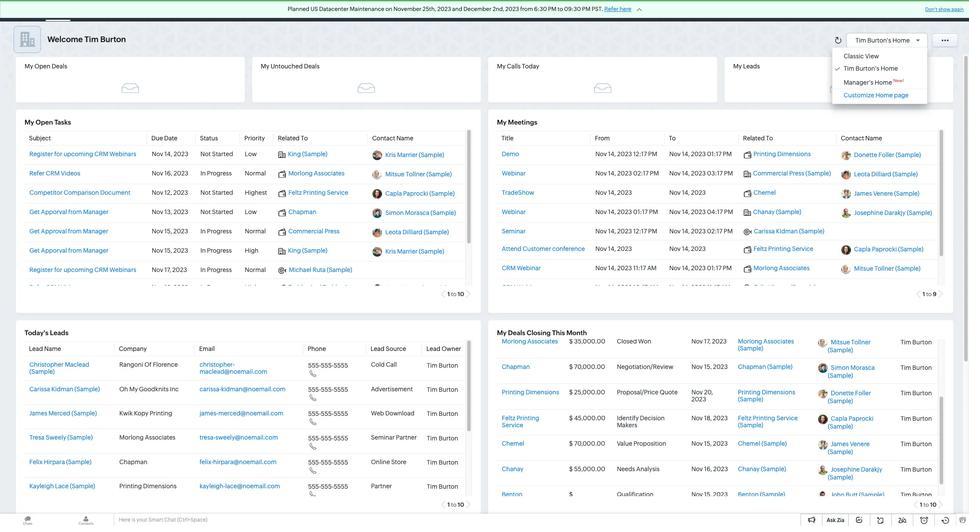 Task type: vqa. For each thing, say whether or not it's contained in the screenshot.
Chemel's nov 15, 2023
yes



Task type: describe. For each thing, give the bounding box(es) containing it.
kris marrier (sample) link for high
[[386, 248, 444, 255]]

1 horizontal spatial 17,
[[704, 338, 711, 345]]

here
[[620, 6, 632, 12]]

6 555-555-5555 from the top
[[308, 483, 348, 490]]

1 vertical spatial tim burton's home
[[844, 65, 899, 72]]

ask zia
[[827, 518, 845, 524]]

my open tasks
[[25, 119, 71, 126]]

2 to from the left
[[669, 135, 676, 142]]

0 vertical spatial feltz printing service link
[[278, 189, 348, 197]]

progress for michael
[[207, 267, 232, 274]]

get approval from manager link
[[29, 228, 108, 235]]

classic view link
[[835, 53, 925, 60]]

meetings
[[508, 119, 538, 126]]

get for king
[[29, 247, 40, 254]]

1 vertical spatial mitsue tollner (sample) link
[[855, 265, 921, 272]]

10 for closing
[[931, 502, 937, 508]]

2 contact name link from the left
[[842, 135, 883, 142]]

(sample) inside "mitsue tollner (sample)" link
[[828, 347, 854, 354]]

nov 15, 2023 for benton
[[692, 491, 728, 498]]

1 vertical spatial chapman link
[[502, 364, 530, 371]]

maclead
[[65, 361, 89, 368]]

0 horizontal spatial leota dilliard (sample) link
[[386, 229, 449, 236]]

competitor
[[29, 189, 63, 196]]

nov 14, 2023 01:17 pm for pm
[[670, 151, 732, 158]]

low for chapman
[[245, 209, 257, 216]]

analysis
[[637, 466, 660, 473]]

0 horizontal spatial printing dimensions
[[119, 483, 177, 490]]

leota dilliard (sample) for left leota dilliard (sample) link
[[386, 229, 449, 236]]

manager's home new!
[[844, 78, 905, 86]]

closing
[[527, 329, 551, 337]]

1 horizontal spatial felix
[[754, 284, 768, 291]]

in for commercial
[[200, 228, 206, 235]]

darakjy inside josephine darakjy (sample)
[[862, 466, 883, 473]]

1 vertical spatial josephine darakjy (sample) link
[[828, 466, 883, 481]]

status
[[200, 135, 218, 142]]

2 vertical spatial morlong associates link
[[502, 338, 558, 345]]

donette foller (sample) for the bottom the 'donette foller (sample)' link
[[828, 390, 872, 405]]

started for nov 13, 2023
[[212, 209, 233, 216]]

associates inside morlong associates (sample)
[[764, 338, 795, 345]]

attys
[[344, 284, 359, 291]]

kidman inside carissa kidman (sample) link
[[776, 228, 798, 235]]

1 vertical spatial capla
[[855, 246, 871, 253]]

paprocki for my deals closing this month
[[849, 415, 874, 422]]

my calls today
[[497, 63, 540, 70]]

contact name for 2nd contact name link from the right
[[372, 135, 414, 142]]

customize home page link
[[835, 92, 925, 99]]

2 horizontal spatial deals
[[508, 329, 526, 337]]

1 vertical spatial hirpara
[[44, 459, 65, 466]]

0 vertical spatial morlong associates link
[[278, 170, 345, 178]]

value proposition
[[617, 440, 667, 447]]

kris marrier (sample) for high
[[386, 248, 444, 255]]

signals element
[[855, 0, 871, 22]]

1 horizontal spatial darakjy
[[885, 210, 906, 217]]

seminar for seminar 'link'
[[502, 228, 526, 235]]

1 for my deals closing this month
[[920, 502, 923, 508]]

kris for high
[[386, 248, 396, 255]]

my leads
[[734, 63, 760, 70]]

leota for leota dilliard (sample) link to the top
[[855, 171, 871, 178]]

deals for my untouched deals
[[304, 63, 320, 70]]

0 vertical spatial refer
[[605, 6, 619, 12]]

1 for my open tasks
[[448, 291, 450, 298]]

sweely@noemail.com
[[216, 434, 278, 441]]

2 horizontal spatial tollner
[[875, 265, 895, 272]]

refer here link
[[605, 6, 632, 12]]

nov 16, 2023 for high
[[152, 284, 188, 291]]

lead owner link
[[427, 346, 461, 353]]

kris marrier (sample) for low
[[386, 152, 444, 159]]

reports link
[[314, 0, 350, 21]]

1 vertical spatial josephine darakjy (sample)
[[828, 466, 883, 481]]

quotes
[[437, 7, 458, 14]]

leads for my leads
[[744, 63, 760, 70]]

1 horizontal spatial calls
[[507, 63, 521, 70]]

nov 20, 2023
[[692, 389, 713, 403]]

0 horizontal spatial chapman link
[[278, 209, 317, 216]]

0 vertical spatial james venere (sample) link
[[855, 190, 920, 197]]

purchase orders link
[[515, 0, 576, 21]]

0 vertical spatial felix hirpara (sample)
[[754, 284, 817, 291]]

nov 14, 2023 10:17 am
[[596, 284, 659, 291]]

1 to 10 for closing
[[920, 502, 937, 508]]

upgrade
[[770, 11, 795, 17]]

foller for the bottom the 'donette foller (sample)' link
[[856, 390, 872, 397]]

tasks
[[54, 119, 71, 126]]

1 vertical spatial felix
[[29, 459, 43, 466]]

kayleigh-lace@noemail.com
[[200, 483, 280, 490]]

tresa-sweely@noemail.com link
[[200, 434, 278, 441]]

1 vertical spatial tim burton's home link
[[835, 65, 925, 72]]

1 vertical spatial nov 14, 2023 02:17 pm
[[670, 228, 733, 235]]

1 vertical spatial donette foller (sample) link
[[828, 390, 872, 405]]

0 horizontal spatial printing dimensions link
[[502, 389, 559, 396]]

5555 for cold
[[334, 362, 348, 369]]

0 vertical spatial calls
[[293, 7, 307, 14]]

subject link
[[29, 135, 51, 142]]

reports
[[321, 7, 343, 14]]

tollner for nov 17, 2023
[[852, 339, 871, 346]]

1 vertical spatial partner
[[371, 483, 392, 490]]

seminar partner
[[371, 434, 417, 441]]

analytics link
[[350, 0, 391, 21]]

0 horizontal spatial name
[[44, 346, 61, 353]]

sage wieser (sample) link
[[386, 285, 447, 292]]

10 for tasks
[[458, 291, 464, 298]]

2 horizontal spatial name
[[866, 135, 883, 142]]

webinar link for nov 14, 2023 01:17 pm
[[502, 209, 526, 216]]

70,000.00 for value proposition
[[575, 440, 606, 447]]

profile element
[[925, 0, 949, 21]]

15, for chapman
[[704, 364, 712, 371]]

1 vertical spatial mitsue tollner (sample)
[[855, 265, 921, 272]]

1 vertical spatial 01:17
[[634, 209, 648, 216]]

started for nov 14, 2023
[[212, 151, 233, 158]]

leota for left leota dilliard (sample) link
[[386, 229, 402, 236]]

1 horizontal spatial printing dimensions
[[502, 389, 559, 396]]

2 horizontal spatial morlong associates link
[[744, 265, 810, 272]]

tresa-sweely@noemail.com
[[200, 434, 278, 441]]

on
[[386, 6, 393, 12]]

chemel for (sample)
[[738, 440, 761, 447]]

manager for high
[[83, 247, 109, 254]]

12,
[[165, 189, 172, 196]]

salesinbox link
[[614, 0, 660, 21]]

to for my deals closing this month
[[924, 502, 930, 508]]

normal for michael
[[245, 267, 266, 274]]

store
[[391, 459, 407, 466]]

december
[[464, 6, 492, 12]]

from for high
[[68, 247, 82, 254]]

feltz inside the "feltz printing service"
[[502, 415, 516, 422]]

refer crm videos for high
[[29, 284, 80, 291]]

0 vertical spatial donette foller (sample) link
[[855, 152, 922, 159]]

2 horizontal spatial printing dimensions
[[754, 151, 811, 158]]

chapman (sample)
[[738, 364, 793, 371]]

enterprise-
[[762, 4, 791, 11]]

sales
[[472, 7, 487, 14]]

0 vertical spatial leota dilliard (sample) link
[[855, 171, 918, 178]]

proposal/price quote
[[617, 389, 678, 396]]

invoices link
[[576, 0, 614, 21]]

chanay link
[[502, 466, 524, 473]]

1 vertical spatial carissa kidman (sample) link
[[29, 386, 100, 393]]

not for nov 12, 2023
[[200, 189, 211, 196]]

phone link
[[308, 346, 326, 353]]

1 related to link from the left
[[278, 135, 308, 142]]

king for high
[[288, 247, 301, 254]]

1 horizontal spatial carissa
[[754, 228, 775, 235]]

tollner for normal
[[406, 171, 425, 178]]

2 vertical spatial nov 16, 2023
[[692, 466, 728, 473]]

due
[[151, 135, 163, 142]]

show
[[939, 7, 951, 12]]

not started for nov 14, 2023
[[200, 151, 233, 158]]

1 vertical spatial felix hirpara (sample)
[[29, 459, 92, 466]]

0 vertical spatial hirpara
[[769, 284, 790, 291]]

sweely
[[46, 434, 66, 441]]

my for my deals closing this month
[[497, 329, 507, 337]]

sales orders
[[472, 7, 508, 14]]

press for commercial press (sample)
[[790, 170, 805, 177]]

$ for feltz printing service
[[569, 415, 573, 422]]

from link
[[595, 135, 610, 142]]

demo link
[[502, 151, 519, 158]]

benton (sample)
[[738, 491, 786, 498]]

manager for normal
[[83, 228, 108, 235]]

customize
[[844, 92, 875, 99]]

apporval for nov 15, 2023
[[41, 247, 67, 254]]

nov 18, 2023
[[692, 415, 728, 422]]

contact name for 1st contact name link from the right
[[842, 135, 883, 142]]

simon morasca (sample) link for low
[[386, 210, 456, 217]]

1 vertical spatial felix hirpara (sample) link
[[29, 459, 92, 466]]

0 vertical spatial tim burton's home link
[[856, 37, 924, 44]]

1 horizontal spatial felix hirpara (sample) link
[[744, 284, 817, 291]]

1 horizontal spatial feltz printing service
[[502, 415, 539, 429]]

kidman@noemail.com
[[221, 386, 286, 393]]

download
[[386, 410, 415, 417]]

0 horizontal spatial nov 14, 2023 11:17 am
[[596, 265, 657, 272]]

0 vertical spatial printing dimensions link
[[744, 151, 811, 159]]

1 horizontal spatial carissa kidman (sample) link
[[744, 228, 825, 236]]

6:30
[[534, 6, 547, 12]]

to for today's leads
[[451, 502, 457, 508]]

0 horizontal spatial venere
[[850, 441, 870, 448]]

1 horizontal spatial feltz printing service link
[[502, 415, 539, 429]]

in progress for commercial press
[[200, 228, 232, 235]]

2 truhlar from the left
[[323, 284, 343, 291]]

0 vertical spatial tim burton's home
[[856, 37, 910, 44]]

mitsue tollner (sample) link for nov 17, 2023
[[828, 339, 871, 354]]

competitor comparison document
[[29, 189, 131, 196]]

0 vertical spatial 11:17
[[634, 265, 646, 272]]

1 vertical spatial nov 17, 2023
[[692, 338, 727, 345]]

$ for printing dimensions
[[569, 389, 573, 396]]

printing dimensions (sample)
[[738, 389, 796, 403]]

trial
[[791, 4, 802, 11]]

conference
[[553, 245, 585, 252]]

0 vertical spatial chemel link
[[744, 189, 776, 197]]

chemel (sample) link
[[738, 440, 787, 447]]

printing inside printing dimensions (sample)
[[738, 389, 761, 396]]

0 vertical spatial josephine darakjy (sample) link
[[855, 210, 933, 217]]

from
[[595, 135, 610, 142]]

truhlar and truhlar attys link
[[278, 284, 359, 292]]

(sample) inside "james venere (sample)" "link"
[[828, 449, 854, 456]]

related to for second related to link from right
[[278, 135, 308, 142]]

value
[[617, 440, 633, 447]]

0 vertical spatial partner
[[396, 434, 417, 441]]

my untouched deals
[[261, 63, 320, 70]]

1 vertical spatial capla paprocki (sample) link
[[855, 246, 924, 253]]

1 for my meetings
[[923, 291, 926, 298]]

0 vertical spatial 02:17
[[634, 170, 649, 177]]

today's
[[25, 329, 49, 337]]

1 vertical spatial carissa kidman (sample)
[[29, 386, 100, 393]]

2 vertical spatial 16,
[[704, 466, 712, 473]]

2 horizontal spatial feltz printing service link
[[744, 245, 814, 253]]

0 vertical spatial nov 14, 2023 02:17 pm
[[596, 170, 659, 177]]

nov 14, 2023 12:17 pm for nov 14, 2023 01:17 pm
[[596, 151, 658, 158]]

and
[[452, 6, 463, 12]]

won
[[639, 338, 652, 345]]

marketplace element
[[889, 0, 907, 21]]

(sample) inside feltz printing service (sample)
[[738, 422, 764, 429]]

felix-hirpara@noemail.com
[[200, 459, 277, 466]]

commercial press (sample) link
[[744, 170, 831, 178]]

register for nov 17, 2023
[[29, 267, 53, 274]]

printing inside the "feltz printing service"
[[517, 415, 539, 422]]

press for commercial press
[[325, 228, 340, 235]]

commercial for commercial press
[[289, 228, 324, 235]]

555-555-5555 for cold
[[308, 362, 348, 369]]

get apporval from manager for nov 15, 2023
[[29, 247, 109, 254]]

dimensions inside printing dimensions (sample)
[[762, 389, 796, 396]]

kayleigh-lace@noemail.com link
[[200, 483, 280, 490]]

my for my untouched deals
[[261, 63, 270, 70]]

0 vertical spatial 17,
[[165, 267, 171, 274]]

nov 14, 2023 for register for upcoming crm webinars
[[152, 151, 188, 158]]

1 truhlar from the left
[[289, 284, 309, 291]]

0 vertical spatial nov 17, 2023
[[152, 267, 187, 274]]

lace@noemail.com
[[225, 483, 280, 490]]

from for normal
[[68, 228, 82, 235]]

simon morasca (sample) for nov 15, 2023
[[828, 365, 875, 379]]

purchase orders
[[522, 7, 569, 14]]

nov 14, 2023 01:17 pm for am
[[670, 265, 732, 272]]

james venere (sample) for the top "james venere (sample)" "link"
[[855, 190, 920, 197]]

0 vertical spatial leads
[[81, 7, 98, 14]]

refer crm videos link for normal
[[29, 170, 80, 177]]

morlong associates (sample)
[[738, 338, 795, 352]]

lead source link
[[371, 346, 406, 353]]

1 horizontal spatial carissa kidman (sample)
[[754, 228, 825, 235]]

contact for 1st contact name link from the right
[[842, 135, 865, 142]]

chats image
[[0, 514, 55, 526]]

donette foller (sample) for the 'donette foller (sample)' link to the top
[[855, 152, 922, 159]]

0 vertical spatial chanay (sample)
[[754, 209, 802, 216]]

james-
[[200, 410, 218, 417]]

high for truhlar
[[245, 284, 259, 291]]

12:17 for nov 14, 2023 01:17 pm
[[634, 151, 647, 158]]

demo
[[502, 151, 519, 158]]

0 vertical spatial chanay (sample) link
[[744, 209, 802, 216]]

search element
[[837, 0, 855, 22]]

1 vertical spatial nov 14, 2023 01:17 pm
[[596, 209, 658, 216]]

10:17
[[634, 284, 648, 291]]

1 vertical spatial chanay (sample)
[[738, 466, 787, 473]]

1 vertical spatial kidman
[[51, 386, 73, 393]]

don't show again link
[[926, 7, 964, 12]]

1 vertical spatial paprocki
[[872, 246, 897, 253]]

advertisement
[[371, 386, 413, 393]]

carissa-
[[200, 386, 221, 393]]



Task type: locate. For each thing, give the bounding box(es) containing it.
2 related from the left
[[743, 135, 765, 142]]

products
[[398, 7, 423, 14]]

1 vertical spatial nov 16, 2023
[[152, 284, 188, 291]]

chapman link up commercial press link
[[278, 209, 317, 216]]

get apporval from manager down get approval from manager link
[[29, 247, 109, 254]]

carissa-kidman@noemail.com link
[[200, 386, 286, 393]]

lead for lead owner
[[427, 346, 441, 353]]

2 king (sample) from the top
[[288, 247, 328, 254]]

lead for lead source
[[371, 346, 385, 353]]

1 upcoming from the top
[[64, 151, 93, 158]]

paprocki inside capla paprocki (sample)
[[849, 415, 874, 422]]

2 get from the top
[[29, 228, 40, 235]]

$ left 55,000.00
[[569, 466, 573, 473]]

3 555-555-5555 from the top
[[308, 411, 348, 418]]

0 horizontal spatial benton
[[502, 491, 523, 498]]

2 king from the top
[[288, 247, 301, 254]]

king (sample) link
[[278, 151, 328, 158], [278, 247, 328, 255]]

my for my open tasks
[[25, 119, 34, 126]]

(sample) inside michael ruta (sample) link
[[327, 267, 352, 274]]

1 related from the left
[[278, 135, 300, 142]]

5 progress from the top
[[207, 284, 232, 291]]

1 horizontal spatial felix hirpara (sample)
[[754, 284, 817, 291]]

25th,
[[423, 6, 436, 12]]

closed won
[[617, 338, 652, 345]]

0 horizontal spatial carissa
[[29, 386, 50, 393]]

king (sample) link for low
[[278, 151, 328, 158]]

1 vertical spatial 12:17
[[634, 228, 647, 235]]

to for my open tasks
[[451, 291, 457, 298]]

1 crm webinar link from the top
[[502, 265, 541, 272]]

1 contact name from the left
[[372, 135, 414, 142]]

attend
[[502, 245, 522, 252]]

$ 25,000.00
[[569, 389, 605, 396]]

1 vertical spatial capla paprocki (sample)
[[855, 246, 924, 253]]

1 horizontal spatial donette
[[855, 152, 878, 159]]

for for nov 14, 2023
[[54, 151, 62, 158]]

register for upcoming crm webinars link down get approval from manager
[[29, 267, 136, 274]]

webinar link for nov 14, 2023 02:17 pm
[[502, 170, 526, 177]]

simon morasca (sample) for low
[[386, 210, 456, 217]]

3 in from the top
[[200, 247, 206, 254]]

deals left closing
[[508, 329, 526, 337]]

1 70,000.00 from the top
[[575, 364, 606, 371]]

open for deals
[[34, 63, 50, 70]]

1 vertical spatial apporval
[[41, 247, 67, 254]]

1 vertical spatial press
[[325, 228, 340, 235]]

capla paprocki (sample) for my open tasks
[[386, 190, 455, 197]]

kayleigh lace (sample)
[[29, 483, 95, 490]]

datacenter
[[319, 6, 349, 12]]

2 vertical spatial capla
[[831, 415, 848, 422]]

2 progress from the top
[[207, 228, 232, 235]]

james for 'james merced (sample)' link
[[29, 410, 47, 417]]

dilliard for left leota dilliard (sample) link
[[403, 229, 423, 236]]

webinar link
[[502, 170, 526, 177], [502, 209, 526, 216]]

4 progress from the top
[[207, 267, 232, 274]]

mitsue tollner (sample) for nov 17, 2023
[[828, 339, 871, 354]]

10
[[458, 291, 464, 298], [458, 502, 464, 508], [931, 502, 937, 508]]

0 vertical spatial seminar
[[502, 228, 526, 235]]

get apporval from manager link up get approval from manager
[[29, 209, 109, 216]]

webinar link down demo
[[502, 170, 526, 177]]

not right nov 12, 2023
[[200, 189, 211, 196]]

merced@noemail.com
[[218, 410, 284, 417]]

0 vertical spatial simon
[[386, 210, 404, 217]]

0 horizontal spatial hirpara
[[44, 459, 65, 466]]

related to link
[[278, 135, 308, 142], [743, 135, 773, 142]]

1 high from the top
[[245, 247, 259, 254]]

leads link
[[74, 0, 105, 21]]

get down competitor
[[29, 209, 40, 216]]

title link
[[502, 135, 514, 142]]

0 vertical spatial dilliard
[[872, 171, 892, 178]]

open down welcome
[[34, 63, 50, 70]]

(sample) inside printing dimensions (sample)
[[738, 396, 764, 403]]

josephine darakjy (sample) link
[[855, 210, 933, 217], [828, 466, 883, 481]]

2 refer crm videos link from the top
[[29, 284, 80, 291]]

kayleigh lace (sample) link
[[29, 483, 95, 490]]

foller inside donette foller (sample)
[[856, 390, 872, 397]]

nov 17, 2023
[[152, 267, 187, 274], [692, 338, 727, 345]]

in for truhlar
[[200, 284, 206, 291]]

1 horizontal spatial simon morasca (sample) link
[[828, 365, 875, 379]]

feltz inside feltz printing service (sample)
[[738, 415, 752, 422]]

josephine inside josephine darakjy (sample)
[[831, 466, 860, 473]]

0 vertical spatial felix hirpara (sample) link
[[744, 284, 817, 291]]

1 to from the left
[[301, 135, 308, 142]]

2 horizontal spatial mitsue
[[855, 265, 874, 272]]

1 vertical spatial donette foller (sample)
[[828, 390, 872, 405]]

upcoming for nov 14, 2023
[[64, 151, 93, 158]]

home inside manager's home new!
[[875, 79, 893, 86]]

1
[[448, 291, 450, 298], [923, 291, 926, 298], [448, 502, 450, 508], [920, 502, 923, 508]]

2 benton from the left
[[738, 491, 759, 498]]

5555 for seminar
[[334, 435, 348, 442]]

related
[[278, 135, 300, 142], [743, 135, 765, 142]]

tim burton's home up classic view link
[[856, 37, 910, 44]]

foller for the 'donette foller (sample)' link to the top
[[879, 152, 895, 159]]

1 vertical spatial leota dilliard (sample) link
[[386, 229, 449, 236]]

$ 70,000.00 up $ 55,000.00
[[569, 440, 606, 447]]

manager for low
[[83, 209, 109, 216]]

chanay (sample)
[[754, 209, 802, 216], [738, 466, 787, 473]]

james-merced@noemail.com
[[200, 410, 284, 417]]

refer for truhlar and truhlar attys
[[29, 284, 45, 291]]

service inside feltz printing service (sample)
[[777, 415, 798, 422]]

lead down today's
[[29, 346, 43, 353]]

2 555-555-5555 from the top
[[308, 386, 348, 393]]

3 lead from the left
[[427, 346, 441, 353]]

due date link
[[151, 135, 178, 142]]

2 in from the top
[[200, 228, 206, 235]]

1 in progress from the top
[[200, 170, 232, 177]]

create menu element
[[815, 0, 837, 21]]

(sample) inside christopher maclead (sample)
[[29, 368, 55, 375]]

1 benton from the left
[[502, 491, 523, 498]]

home down manager's home new! on the right of page
[[876, 92, 893, 99]]

5 $ from the top
[[569, 440, 573, 447]]

$ up $ 55,000.00
[[569, 440, 573, 447]]

open for tasks
[[36, 119, 53, 126]]

seminar up 'attend'
[[502, 228, 526, 235]]

13,
[[165, 209, 172, 216]]

1 vertical spatial 16,
[[165, 284, 172, 291]]

butt
[[846, 492, 858, 499]]

james inside "james venere (sample)" "link"
[[831, 441, 849, 448]]

5 555-555-5555 from the top
[[308, 459, 348, 466]]

phone
[[308, 346, 326, 353]]

1 horizontal spatial simon
[[831, 365, 850, 372]]

555-555-5555 for online
[[308, 459, 348, 466]]

0 vertical spatial webinars
[[110, 151, 136, 158]]

upcoming down get approval from manager
[[64, 267, 93, 274]]

contact name
[[372, 135, 414, 142], [842, 135, 883, 142]]

1 king (sample) from the top
[[288, 151, 328, 158]]

upcoming down the tasks
[[64, 151, 93, 158]]

4 $ from the top
[[569, 415, 573, 422]]

chanay (sample) link down commercial press (sample) link
[[744, 209, 802, 216]]

0 horizontal spatial feltz printing service link
[[278, 189, 348, 197]]

owner
[[442, 346, 461, 353]]

$ inside $ 250,000.00
[[569, 491, 573, 498]]

proposal/price
[[617, 389, 659, 396]]

0 vertical spatial apporval
[[41, 209, 67, 216]]

feltz printing service for right feltz printing service link
[[754, 245, 814, 252]]

1 horizontal spatial capla
[[831, 415, 848, 422]]

maclead@noemail.com
[[200, 368, 267, 375]]

1 vertical spatial 11:17
[[707, 284, 720, 291]]

2 kris marrier (sample) from the top
[[386, 248, 444, 255]]

kris for low
[[386, 152, 396, 159]]

partner down online
[[371, 483, 392, 490]]

2 horizontal spatial feltz printing service
[[754, 245, 814, 252]]

nov 15, 2023 for chapman
[[692, 364, 728, 371]]

1 register for upcoming crm webinars from the top
[[29, 151, 136, 158]]

chemel link down commercial press (sample) link
[[744, 189, 776, 197]]

register for nov 14, 2023
[[29, 151, 53, 158]]

get apporval from manager up get approval from manager
[[29, 209, 109, 216]]

16, for high
[[165, 284, 172, 291]]

1 vertical spatial not started
[[200, 189, 233, 196]]

2 horizontal spatial leads
[[744, 63, 760, 70]]

1 12:17 from the top
[[634, 151, 647, 158]]

2 apporval from the top
[[41, 247, 67, 254]]

1 started from the top
[[212, 151, 233, 158]]

1 vertical spatial not
[[200, 189, 211, 196]]

nov 12, 2023
[[152, 189, 188, 196]]

2 crm webinar from the top
[[502, 284, 541, 291]]

1 vertical spatial webinar link
[[502, 209, 526, 216]]

2 register from the top
[[29, 267, 53, 274]]

2 king (sample) link from the top
[[278, 247, 328, 255]]

$
[[569, 338, 573, 345], [569, 364, 573, 371], [569, 389, 573, 396], [569, 415, 573, 422], [569, 440, 573, 447], [569, 466, 573, 473], [569, 491, 573, 498]]

1 vertical spatial james
[[29, 410, 47, 417]]

35,000.00
[[575, 338, 606, 345]]

250,000.00
[[569, 498, 604, 505]]

commercial press (sample)
[[754, 170, 831, 177]]

darakjy
[[885, 210, 906, 217], [862, 466, 883, 473]]

leads for today's leads
[[50, 329, 69, 337]]

$ 70,000.00 for value proposition
[[569, 440, 606, 447]]

normal for commercial
[[245, 228, 266, 235]]

create menu image
[[820, 5, 831, 16]]

1 vertical spatial josephine
[[831, 466, 860, 473]]

open up subject
[[36, 119, 53, 126]]

my for my leads
[[734, 63, 742, 70]]

2 vertical spatial capla paprocki (sample)
[[828, 415, 874, 430]]

burton's for the tim burton's home link to the top
[[868, 37, 892, 44]]

capla paprocki (sample) link for my deals closing this month
[[828, 415, 874, 430]]

crm webinar link for nov 14, 2023 11:17 am
[[502, 265, 541, 272]]

5 5555 from the top
[[334, 459, 348, 466]]

james merced (sample) link
[[29, 410, 97, 417]]

leota dilliard (sample) link
[[855, 171, 918, 178], [386, 229, 449, 236]]

dilliard for leota dilliard (sample) link to the top
[[872, 171, 892, 178]]

2 vertical spatial not started
[[200, 209, 233, 216]]

apporval down the approval
[[41, 247, 67, 254]]

2 not from the top
[[200, 189, 211, 196]]

date
[[164, 135, 178, 142]]

company link
[[119, 346, 147, 353]]

70,000.00 up 55,000.00
[[575, 440, 606, 447]]

chemel up chanay 'link'
[[502, 440, 524, 447]]

orders right 6:30
[[550, 7, 569, 14]]

and
[[310, 284, 322, 291]]

get apporval from manager link down get approval from manager link
[[29, 247, 109, 254]]

1 not from the top
[[200, 151, 211, 158]]

my open deals
[[25, 63, 67, 70]]

1 $ from the top
[[569, 338, 573, 345]]

chemel
[[754, 189, 776, 196], [502, 440, 524, 447], [738, 440, 761, 447]]

low for king (sample)
[[245, 151, 257, 158]]

james venere (sample) link
[[855, 190, 920, 197], [828, 441, 870, 456]]

7 $ from the top
[[569, 491, 573, 498]]

printing dimensions (sample) link
[[738, 389, 796, 403]]

1 horizontal spatial leads
[[81, 7, 98, 14]]

$ 70,000.00 up $ 25,000.00
[[569, 364, 606, 371]]

from down competitor comparison document
[[68, 209, 82, 216]]

morlong associates link
[[278, 170, 345, 178], [744, 265, 810, 272], [502, 338, 558, 345]]

deals right untouched at the top of the page
[[304, 63, 320, 70]]

2 videos from the top
[[61, 284, 80, 291]]

chanay (sample) down "chemel (sample)" link
[[738, 466, 787, 473]]

get for commercial
[[29, 228, 40, 235]]

king (sample) for high
[[288, 247, 328, 254]]

not started for nov 12, 2023
[[200, 189, 233, 196]]

nov 13, 2023
[[152, 209, 188, 216]]

2 low from the top
[[245, 209, 257, 216]]

(sample) inside the 'donette foller (sample)' link
[[828, 398, 854, 405]]

1 get apporval from manager link from the top
[[29, 209, 109, 216]]

feltz printing service for the topmost feltz printing service link
[[289, 189, 348, 196]]

josephine for top josephine darakjy (sample) link
[[855, 210, 884, 217]]

1 horizontal spatial dilliard
[[872, 171, 892, 178]]

christopher maclead (sample) link
[[29, 361, 89, 375]]

2 kris from the top
[[386, 248, 396, 255]]

16, for normal
[[165, 170, 172, 177]]

not started for nov 13, 2023
[[200, 209, 233, 216]]

negotiation/review
[[617, 364, 674, 371]]

nov inside nov 20, 2023
[[692, 389, 703, 396]]

king (sample) for low
[[288, 151, 328, 158]]

1 vertical spatial leads
[[744, 63, 760, 70]]

1 vertical spatial nov 14, 2023 12:17 pm
[[596, 228, 658, 235]]

1 kris marrier (sample) from the top
[[386, 152, 444, 159]]

2 nov 14, 2023 12:17 pm from the top
[[596, 228, 658, 235]]

home up new!
[[881, 65, 899, 72]]

register for upcoming crm webinars down get approval from manager
[[29, 267, 136, 274]]

0 horizontal spatial leota dilliard (sample)
[[386, 229, 449, 236]]

3 in progress from the top
[[200, 247, 232, 254]]

rangoni
[[119, 361, 143, 368]]

christopher
[[29, 361, 64, 368]]

deals for my open deals
[[52, 63, 67, 70]]

home up the customize home page link
[[875, 79, 893, 86]]

2 5555 from the top
[[334, 386, 348, 393]]

(sample) inside commercial press (sample) link
[[806, 170, 831, 177]]

dilliard
[[872, 171, 892, 178], [403, 229, 423, 236]]

webinars for nov 14, 2023
[[110, 151, 136, 158]]

12:17 for nov 14, 2023 02:17 pm
[[634, 228, 647, 235]]

john butt (sample)
[[831, 492, 885, 499]]

3 normal from the top
[[245, 267, 266, 274]]

0 vertical spatial capla
[[386, 190, 402, 197]]

1 register from the top
[[29, 151, 53, 158]]

0 vertical spatial josephine darakjy (sample)
[[855, 210, 933, 217]]

1 get from the top
[[29, 209, 40, 216]]

lead source
[[371, 346, 406, 353]]

chemel link up chanay 'link'
[[502, 440, 524, 447]]

seminar for seminar partner
[[371, 434, 395, 441]]

nov 14, 2023 02:17 pm down nov 14, 2023 04:17 pm on the right top of the page
[[670, 228, 733, 235]]

2nd,
[[493, 6, 505, 12]]

$ left 25,000.00
[[569, 389, 573, 396]]

1 horizontal spatial 11:17
[[707, 284, 720, 291]]

2 $ from the top
[[569, 364, 573, 371]]

register for upcoming crm webinars down the tasks
[[29, 151, 136, 158]]

1 horizontal spatial contact
[[842, 135, 865, 142]]

1 5555 from the top
[[334, 362, 348, 369]]

1 vertical spatial started
[[212, 189, 233, 196]]

not right nov 13, 2023
[[200, 209, 211, 216]]

for down the approval
[[54, 267, 62, 274]]

3 not started from the top
[[200, 209, 233, 216]]

$ down month on the bottom of page
[[569, 338, 573, 345]]

progress for commercial
[[207, 228, 232, 235]]

michael
[[289, 267, 311, 274]]

simon for nov 15, 2023
[[831, 365, 850, 372]]

refer crm videos for normal
[[29, 170, 80, 177]]

0 vertical spatial nov 14, 2023 11:17 am
[[596, 265, 657, 272]]

$ down $ 55,000.00
[[569, 491, 573, 498]]

0 vertical spatial burton's
[[868, 37, 892, 44]]

started
[[212, 151, 233, 158], [212, 189, 233, 196], [212, 209, 233, 216]]

from right the approval
[[68, 228, 82, 235]]

from down get approval from manager link
[[68, 247, 82, 254]]

2 70,000.00 from the top
[[575, 440, 606, 447]]

1 vertical spatial chemel link
[[502, 440, 524, 447]]

progress for king
[[207, 247, 232, 254]]

1 horizontal spatial venere
[[874, 190, 893, 197]]

press inside commercial press (sample) link
[[790, 170, 805, 177]]

email link
[[199, 346, 215, 353]]

0 horizontal spatial contact name
[[372, 135, 414, 142]]

chemel down commercial press (sample) link
[[754, 189, 776, 196]]

0 vertical spatial webinar link
[[502, 170, 526, 177]]

chapman
[[289, 209, 317, 216], [502, 364, 530, 371], [738, 364, 766, 371], [119, 459, 147, 466]]

$ up $ 25,000.00
[[569, 364, 573, 371]]

0 vertical spatial leota dilliard (sample)
[[855, 171, 918, 178]]

2 normal from the top
[[245, 228, 266, 235]]

low down priority link
[[245, 151, 257, 158]]

2 in progress from the top
[[200, 228, 232, 235]]

1 contact from the left
[[372, 135, 395, 142]]

5555 for web
[[334, 411, 348, 418]]

2 related to link from the left
[[743, 135, 773, 142]]

(sample) inside morlong associates (sample)
[[738, 345, 764, 352]]

chanay
[[754, 209, 775, 216], [502, 466, 524, 473], [738, 466, 760, 473]]

5 in from the top
[[200, 284, 206, 291]]

0 horizontal spatial commercial
[[289, 228, 324, 235]]

1 horizontal spatial seminar
[[502, 228, 526, 235]]

1 horizontal spatial morasca
[[851, 365, 875, 372]]

analytics
[[357, 7, 384, 14]]

benton for benton link
[[502, 491, 523, 498]]

due date
[[151, 135, 178, 142]]

christopher maclead (sample)
[[29, 361, 89, 375]]

2 related to from the left
[[743, 135, 773, 142]]

1 lead from the left
[[29, 346, 43, 353]]

$ 35,000.00
[[569, 338, 606, 345]]

1 vertical spatial get apporval from manager link
[[29, 247, 109, 254]]

1 webinars from the top
[[110, 151, 136, 158]]

press inside commercial press link
[[325, 228, 340, 235]]

not down status link on the left
[[200, 151, 211, 158]]

needs analysis
[[617, 466, 660, 473]]

commercial for commercial press (sample)
[[754, 170, 789, 177]]

1 vertical spatial carissa
[[29, 386, 50, 393]]

0 vertical spatial nov 14, 2023 01:17 pm
[[670, 151, 732, 158]]

0 horizontal spatial to
[[301, 135, 308, 142]]

burton's up classic view link
[[868, 37, 892, 44]]

2023 inside nov 20, 2023
[[692, 396, 707, 403]]

1 refer crm videos link from the top
[[29, 170, 80, 177]]

70,000.00
[[575, 364, 606, 371], [575, 440, 606, 447]]

1 for from the top
[[54, 151, 62, 158]]

0 vertical spatial mitsue tollner (sample) link
[[386, 171, 452, 178]]

chanay (sample) link down "chemel (sample)" link
[[738, 466, 787, 473]]

1 vertical spatial chanay (sample) link
[[738, 466, 787, 473]]

$ for morlong associates
[[569, 338, 573, 345]]

contact for 2nd contact name link from the right
[[372, 135, 395, 142]]

555-555-5555 for seminar
[[308, 435, 348, 442]]

progress for truhlar
[[207, 284, 232, 291]]

1 vertical spatial refer crm videos link
[[29, 284, 80, 291]]

contacts image
[[58, 514, 114, 526]]

calls left today
[[507, 63, 521, 70]]

get apporval from manager link for nov 13, 2023
[[29, 209, 109, 216]]

marrier for low
[[397, 152, 418, 159]]

get apporval from manager for nov 13, 2023
[[29, 209, 109, 216]]

1 horizontal spatial truhlar
[[323, 284, 343, 291]]

0 vertical spatial marrier
[[397, 152, 418, 159]]

dimensions inside 'printing dimensions' link
[[778, 151, 811, 158]]

$ for chapman
[[569, 364, 573, 371]]

get down get approval from manager
[[29, 247, 40, 254]]

1 king (sample) link from the top
[[278, 151, 328, 158]]

2 $ 70,000.00 from the top
[[569, 440, 606, 447]]

leota dilliard (sample) for leota dilliard (sample) link to the top
[[855, 171, 918, 178]]

crm webinar
[[502, 265, 541, 272], [502, 284, 541, 291]]

1 normal from the top
[[245, 170, 266, 177]]

$ 55,000.00
[[569, 466, 606, 473]]

1 horizontal spatial press
[[790, 170, 805, 177]]

2 register for upcoming crm webinars from the top
[[29, 267, 136, 274]]

3 $ from the top
[[569, 389, 573, 396]]

1 to 10
[[448, 291, 464, 298], [448, 502, 464, 508], [920, 502, 937, 508]]

3 to from the left
[[766, 135, 773, 142]]

not for nov 13, 2023
[[200, 209, 211, 216]]

morlong inside morlong associates (sample)
[[738, 338, 763, 345]]

nov 14, 2023 12:17 pm for nov 14, 2023 02:17 pm
[[596, 228, 658, 235]]

web
[[371, 410, 384, 417]]

555-555-5555 for web
[[308, 411, 348, 418]]

in for morlong
[[200, 170, 206, 177]]

deals down welcome
[[52, 63, 67, 70]]

makers
[[617, 422, 638, 429]]

6 5555 from the top
[[334, 483, 348, 490]]

from left 6:30
[[521, 6, 533, 12]]

chanay (sample) down commercial press (sample) link
[[754, 209, 802, 216]]

mitsue for normal
[[386, 171, 405, 178]]

james merced (sample)
[[29, 410, 97, 417]]

capla paprocki (sample) link for my open tasks
[[386, 190, 455, 197]]

1 vertical spatial nov 14, 2023 11:17 am
[[670, 284, 731, 291]]

invoices
[[584, 7, 607, 14]]

tim burton's home down view
[[844, 65, 899, 72]]

0 horizontal spatial 02:17
[[634, 170, 649, 177]]

1 for today's leads
[[448, 502, 450, 508]]

nov 14, 2023 02:17 pm down from
[[596, 170, 659, 177]]

nov 14, 2023 for attend customer conference
[[596, 245, 632, 252]]

$ for chemel
[[569, 440, 573, 447]]

1 crm webinar from the top
[[502, 265, 541, 272]]

1 contact name link from the left
[[372, 135, 414, 142]]

burton's down view
[[856, 65, 880, 72]]

seminar up online
[[371, 434, 395, 441]]

get left the approval
[[29, 228, 40, 235]]

burton's for bottom the tim burton's home link
[[856, 65, 880, 72]]

1 horizontal spatial morlong associates link
[[502, 338, 558, 345]]

(sample) inside capla paprocki (sample) link
[[828, 423, 854, 430]]

$ left 45,000.00 on the bottom right of the page
[[569, 415, 573, 422]]

2 webinar link from the top
[[502, 209, 526, 216]]

this
[[552, 329, 565, 337]]

carissa kidman (sample)
[[754, 228, 825, 235], [29, 386, 100, 393]]

register for upcoming crm webinars link down the tasks
[[29, 151, 136, 158]]

florence
[[153, 361, 178, 368]]

1 horizontal spatial name
[[397, 135, 414, 142]]

2 upcoming from the top
[[64, 267, 93, 274]]

register for upcoming crm webinars for nov 14, 2023
[[29, 151, 136, 158]]

not started
[[200, 151, 233, 158], [200, 189, 233, 196], [200, 209, 233, 216]]

orders for purchase orders
[[550, 7, 569, 14]]

chapman link down closing
[[502, 364, 530, 371]]

0 vertical spatial king (sample) link
[[278, 151, 328, 158]]

2 register for upcoming crm webinars link from the top
[[29, 267, 136, 274]]

leota
[[855, 171, 871, 178], [386, 229, 402, 236]]

3 not from the top
[[200, 209, 211, 216]]

calls left "us"
[[293, 7, 307, 14]]

kayleigh
[[29, 483, 54, 490]]

2 vertical spatial paprocki
[[849, 415, 874, 422]]

normal
[[245, 170, 266, 177], [245, 228, 266, 235], [245, 267, 266, 274]]

2 12:17 from the top
[[634, 228, 647, 235]]

0 vertical spatial chapman link
[[278, 209, 317, 216]]

lead left owner
[[427, 346, 441, 353]]

paprocki for my open tasks
[[403, 190, 428, 197]]

2 started from the top
[[212, 189, 233, 196]]

2 vertical spatial mitsue
[[831, 339, 850, 346]]

paprocki
[[403, 190, 428, 197], [872, 246, 897, 253], [849, 415, 874, 422]]

5555 for online
[[334, 459, 348, 466]]

register for upcoming crm webinars for nov 17, 2023
[[29, 267, 136, 274]]

03:17
[[707, 170, 723, 177]]

orders right sales
[[489, 7, 508, 14]]

1 horizontal spatial contact name
[[842, 135, 883, 142]]

2 lead from the left
[[371, 346, 385, 353]]

2 vertical spatial not
[[200, 209, 211, 216]]

4 in progress from the top
[[200, 267, 232, 274]]

$ for chanay
[[569, 466, 573, 473]]

tim burton's home link up classic view link
[[856, 37, 924, 44]]

1 vertical spatial james venere (sample) link
[[828, 441, 870, 456]]

carissa kidman (sample) link
[[744, 228, 825, 236], [29, 386, 100, 393]]

tollner inside "mitsue tollner (sample)" link
[[852, 339, 871, 346]]

proposition
[[634, 440, 667, 447]]

my for my open deals
[[25, 63, 33, 70]]

0 vertical spatial get
[[29, 209, 40, 216]]

low down highest
[[245, 209, 257, 216]]

0 vertical spatial feltz printing service
[[289, 189, 348, 196]]

home up classic view link
[[893, 37, 910, 44]]

for down the tasks
[[54, 151, 62, 158]]

register down the approval
[[29, 267, 53, 274]]

0 vertical spatial paprocki
[[403, 190, 428, 197]]

1 555-555-5555 from the top
[[308, 362, 348, 369]]

70,000.00 up 25,000.00
[[575, 364, 606, 371]]

1 $ 70,000.00 from the top
[[569, 364, 606, 371]]

partner down download
[[396, 434, 417, 441]]

setup element
[[907, 0, 925, 22]]

king for low
[[288, 151, 301, 158]]

1 vertical spatial 02:17
[[707, 228, 723, 235]]

donette for the 'donette foller (sample)' link to the top
[[855, 152, 878, 159]]

2 marrier from the top
[[397, 248, 418, 255]]

1 in from the top
[[200, 170, 206, 177]]

nov 14, 2023 02:17 pm
[[596, 170, 659, 177], [670, 228, 733, 235]]

mitsue tollner (sample) link
[[386, 171, 452, 178], [855, 265, 921, 272], [828, 339, 871, 354]]

profile image
[[930, 4, 944, 18]]

mitsue tollner (sample)
[[386, 171, 452, 178], [855, 265, 921, 272], [828, 339, 871, 354]]

webinar link up seminar 'link'
[[502, 209, 526, 216]]

2 for from the top
[[54, 267, 62, 274]]

0 vertical spatial not started
[[200, 151, 233, 158]]

started for nov 12, 2023
[[212, 189, 233, 196]]

apporval up the approval
[[41, 209, 67, 216]]

register down subject
[[29, 151, 53, 158]]

2 get apporval from manager link from the top
[[29, 247, 109, 254]]

0 horizontal spatial felix hirpara (sample)
[[29, 459, 92, 466]]

1 horizontal spatial commercial
[[754, 170, 789, 177]]

am
[[648, 265, 657, 272], [649, 284, 659, 291], [722, 284, 731, 291]]

2 vertical spatial mitsue tollner (sample) link
[[828, 339, 871, 354]]

normal for morlong
[[245, 170, 266, 177]]

truhlar right and
[[323, 284, 343, 291]]

printing inside feltz printing service (sample)
[[753, 415, 776, 422]]

in progress for morlong associates
[[200, 170, 232, 177]]

1 refer crm videos from the top
[[29, 170, 80, 177]]

2 refer crm videos from the top
[[29, 284, 80, 291]]

3 started from the top
[[212, 209, 233, 216]]

1 king from the top
[[288, 151, 301, 158]]

tim burton's home link down classic view link
[[835, 65, 925, 72]]

0 vertical spatial low
[[245, 151, 257, 158]]

1 related to from the left
[[278, 135, 308, 142]]

chemel down the feltz printing service (sample) link
[[738, 440, 761, 447]]

truhlar left and
[[289, 284, 309, 291]]

register for upcoming crm webinars
[[29, 151, 136, 158], [29, 267, 136, 274]]

1 kris from the top
[[386, 152, 396, 159]]

untouched
[[271, 63, 303, 70]]

in progress for king (sample)
[[200, 247, 232, 254]]

goodknits
[[139, 386, 169, 393]]

2 contact from the left
[[842, 135, 865, 142]]

15, for chemel
[[704, 440, 712, 447]]

4 5555 from the top
[[334, 435, 348, 442]]

lead up cold
[[371, 346, 385, 353]]



